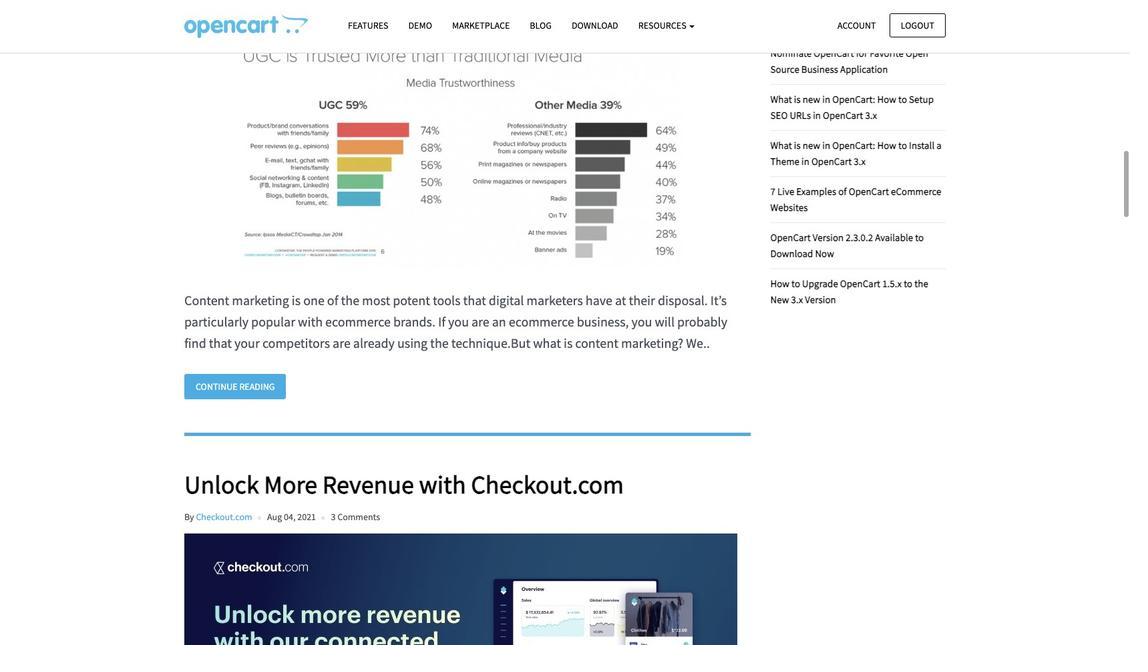 Task type: locate. For each thing, give the bounding box(es) containing it.
1 horizontal spatial ecommerce
[[509, 313, 575, 330]]

you right if at the left of the page
[[448, 313, 469, 330]]

﻿content
[[184, 292, 229, 308]]

2 opencart: from the top
[[833, 139, 876, 152]]

resources link
[[629, 14, 705, 38]]

how left setup
[[878, 93, 897, 105]]

in
[[823, 93, 831, 105], [813, 109, 821, 122], [823, 139, 831, 152], [802, 155, 810, 168]]

new
[[803, 93, 821, 105], [803, 139, 821, 152]]

how for install
[[878, 139, 897, 152]]

1 horizontal spatial the
[[430, 334, 449, 351]]

opencart: inside what is new in opencart: how to install a theme in opencart 3.x
[[833, 139, 876, 152]]

of right one at the left of the page
[[327, 292, 339, 308]]

in right theme
[[802, 155, 810, 168]]

opencart down 'websites'
[[771, 231, 811, 244]]

are
[[472, 313, 490, 330], [333, 334, 351, 351]]

2 vertical spatial the
[[430, 334, 449, 351]]

1 vertical spatial are
[[333, 334, 351, 351]]

popular
[[251, 313, 295, 330]]

0 horizontal spatial checkout.com
[[196, 511, 252, 523]]

are left the an at left
[[472, 313, 490, 330]]

if
[[438, 313, 446, 330]]

business
[[802, 63, 839, 75]]

opencart: inside what is new in opencart: how to setup seo urls in opencart 3.x
[[833, 93, 876, 105]]

particularly
[[184, 313, 249, 330]]

available
[[876, 231, 914, 244]]

0 vertical spatial opencart:
[[833, 93, 876, 105]]

0 vertical spatial checkout.com
[[471, 469, 624, 500]]

1 vertical spatial 7
[[771, 185, 776, 198]]

3.x inside what is new in opencart: how to install a theme in opencart 3.x
[[854, 155, 866, 168]]

new inside what is new in opencart: how to install a theme in opencart 3.x
[[803, 139, 821, 152]]

account
[[838, 19, 877, 31]]

0 vertical spatial comments
[[318, 14, 360, 26]]

opencart
[[196, 14, 233, 26]]

to right the available
[[916, 231, 924, 244]]

3.x right the new
[[792, 293, 804, 306]]

0 vertical spatial with
[[298, 313, 323, 330]]

business,
[[577, 313, 629, 330]]

comments
[[318, 14, 360, 26], [338, 511, 380, 523]]

1 horizontal spatial you
[[632, 313, 653, 330]]

is left one at the left of the page
[[292, 292, 301, 308]]

1 horizontal spatial are
[[472, 313, 490, 330]]

have
[[586, 292, 613, 308]]

0 horizontal spatial ecommerce
[[325, 313, 391, 330]]

1 vertical spatial of
[[327, 292, 339, 308]]

1 7 from the top
[[771, 17, 776, 29]]

2 you from the left
[[632, 313, 653, 330]]

1 what from the top
[[771, 93, 793, 105]]

0 vertical spatial aug
[[247, 14, 262, 26]]

what inside what is new in opencart: how to install a theme in opencart 3.x
[[771, 139, 793, 152]]

you
[[448, 313, 469, 330], [632, 313, 653, 330]]

1 horizontal spatial aug
[[267, 511, 282, 523]]

new inside what is new in opencart: how to setup seo urls in opencart 3.x
[[803, 93, 821, 105]]

7 left the tips
[[771, 17, 776, 29]]

potent
[[393, 292, 430, 308]]

now
[[816, 247, 835, 260]]

1 vertical spatial 3.x
[[854, 155, 866, 168]]

download right blog
[[572, 19, 619, 31]]

opencart version 2.3.0.2 available to download now link
[[771, 231, 924, 260]]

3.x up what is new in opencart: how to install a theme in opencart 3.x 'link'
[[866, 109, 878, 122]]

to
[[797, 17, 806, 29], [899, 93, 908, 105], [899, 139, 908, 152], [916, 231, 924, 244], [792, 277, 801, 290], [904, 277, 913, 290]]

1 vertical spatial the
[[341, 292, 360, 308]]

0 horizontal spatial of
[[327, 292, 339, 308]]

is up urls in the top of the page
[[794, 93, 801, 105]]

0 vertical spatial version
[[813, 231, 844, 244]]

1 horizontal spatial checkout.com
[[471, 469, 624, 500]]

2 new from the top
[[803, 139, 821, 152]]

0 horizontal spatial download
[[572, 19, 619, 31]]

the
[[915, 277, 929, 290], [341, 292, 360, 308], [430, 334, 449, 351]]

ecommerce
[[325, 313, 391, 330], [509, 313, 575, 330]]

in down 'business'
[[823, 93, 831, 105]]

0 vertical spatial by
[[184, 14, 194, 26]]

opencart up what is new in opencart: how to install a theme in opencart 3.x 'link'
[[823, 109, 864, 122]]

1 vertical spatial with
[[419, 469, 466, 500]]

0 horizontal spatial you
[[448, 313, 469, 330]]

3.x inside how to upgrade opencart 1.5.x to the new 3.x version
[[792, 293, 804, 306]]

opencart left 1.5.x
[[841, 277, 881, 290]]

probably
[[678, 313, 728, 330]]

0 vertical spatial that
[[464, 292, 486, 308]]

the right 1.5.x
[[915, 277, 929, 290]]

0 vertical spatial of
[[839, 185, 847, 198]]

2022
[[278, 14, 296, 26]]

new for theme
[[803, 139, 821, 152]]

by
[[184, 14, 194, 26], [184, 511, 194, 523]]

opencart: down what is new in opencart: how to setup seo urls in opencart 3.x
[[833, 139, 876, 152]]

opencart inside 7 live examples of opencart ecommerce websites
[[849, 185, 889, 198]]

0 vertical spatial 7
[[771, 17, 776, 29]]

using
[[398, 334, 428, 351]]

1 vertical spatial opencart:
[[833, 139, 876, 152]]

7 tips to maximize multi-channel efforts
[[771, 17, 938, 29]]

download inside download link
[[572, 19, 619, 31]]

version up now
[[813, 231, 844, 244]]

1 new from the top
[[803, 93, 821, 105]]

account link
[[827, 13, 888, 37]]

by left checkout.com link
[[184, 511, 194, 523]]

marketplace
[[452, 19, 510, 31]]

that
[[464, 292, 486, 308], [209, 334, 232, 351]]

7 content ideas that will transform your ecommerce marketing image
[[184, 37, 738, 270]]

channel
[[874, 17, 908, 29]]

2 vertical spatial 3.x
[[792, 293, 804, 306]]

1 ecommerce from the left
[[325, 313, 391, 330]]

opencart up examples
[[812, 155, 852, 168]]

1 vertical spatial comments
[[338, 511, 380, 523]]

comments right 3
[[338, 511, 380, 523]]

download inside opencart version 2.3.0.2 available to download now
[[771, 247, 814, 260]]

0 vertical spatial download
[[572, 19, 619, 31]]

by left opencart
[[184, 14, 194, 26]]

what is new in opencart: how to setup seo urls in opencart 3.x
[[771, 93, 934, 122]]

ecommerce up what
[[509, 313, 575, 330]]

new up urls in the top of the page
[[803, 93, 821, 105]]

how left install
[[878, 139, 897, 152]]

0 vertical spatial the
[[915, 277, 929, 290]]

to inside opencart version 2.3.0.2 available to download now
[[916, 231, 924, 244]]

0 vertical spatial what
[[771, 93, 793, 105]]

2 vertical spatial how
[[771, 277, 790, 290]]

demo
[[409, 19, 432, 31]]

what is new in opencart: how to install a theme in opencart 3.x link
[[771, 139, 942, 168]]

1 vertical spatial what
[[771, 139, 793, 152]]

3.x for install
[[854, 155, 866, 168]]

by for by opencart
[[184, 14, 194, 26]]

to left install
[[899, 139, 908, 152]]

7 inside 7 live examples of opencart ecommerce websites
[[771, 185, 776, 198]]

3.x inside what is new in opencart: how to setup seo urls in opencart 3.x
[[866, 109, 878, 122]]

1 horizontal spatial download
[[771, 247, 814, 260]]

unlock
[[184, 469, 259, 500]]

0 vertical spatial 3.x
[[866, 109, 878, 122]]

more
[[264, 469, 318, 500]]

the inside how to upgrade opencart 1.5.x to the new 3.x version
[[915, 277, 929, 290]]

of right examples
[[839, 185, 847, 198]]

aug for aug 01, 2022
[[247, 14, 262, 26]]

that right tools
[[464, 292, 486, 308]]

1 vertical spatial by
[[184, 511, 194, 523]]

what
[[771, 93, 793, 105], [771, 139, 793, 152]]

2 horizontal spatial the
[[915, 277, 929, 290]]

2 what from the top
[[771, 139, 793, 152]]

version inside how to upgrade opencart 1.5.x to the new 3.x version
[[806, 293, 837, 306]]

source
[[771, 63, 800, 75]]

how up the new
[[771, 277, 790, 290]]

comments right 1
[[318, 14, 360, 26]]

1 vertical spatial that
[[209, 334, 232, 351]]

7 left live
[[771, 185, 776, 198]]

2 ecommerce from the left
[[509, 313, 575, 330]]

open
[[906, 47, 929, 59]]

you down their
[[632, 313, 653, 330]]

0 horizontal spatial are
[[333, 334, 351, 351]]

1 opencart: from the top
[[833, 93, 876, 105]]

0 vertical spatial are
[[472, 313, 490, 330]]

aug left 01,
[[247, 14, 262, 26]]

0 horizontal spatial the
[[341, 292, 360, 308]]

3.x up 7 live examples of opencart ecommerce websites
[[854, 155, 866, 168]]

1 by from the top
[[184, 14, 194, 26]]

urls
[[790, 109, 811, 122]]

comments for 1 comments
[[318, 14, 360, 26]]

opencart: down application
[[833, 93, 876, 105]]

is up theme
[[794, 139, 801, 152]]

competitors
[[263, 334, 330, 351]]

opencart
[[814, 47, 855, 59], [823, 109, 864, 122], [812, 155, 852, 168], [849, 185, 889, 198], [771, 231, 811, 244], [841, 277, 881, 290]]

technique.but
[[452, 334, 531, 351]]

0 vertical spatial new
[[803, 93, 821, 105]]

is inside what is new in opencart: how to setup seo urls in opencart 3.x
[[794, 93, 801, 105]]

version down upgrade in the top right of the page
[[806, 293, 837, 306]]

are left already
[[333, 334, 351, 351]]

aug 01, 2022
[[247, 14, 296, 26]]

your
[[235, 334, 260, 351]]

new down urls in the top of the page
[[803, 139, 821, 152]]

what up theme
[[771, 139, 793, 152]]

by checkout.com
[[184, 511, 252, 523]]

1 horizontal spatial of
[[839, 185, 847, 198]]

the left most at the left top
[[341, 292, 360, 308]]

download left now
[[771, 247, 814, 260]]

what up seo
[[771, 93, 793, 105]]

2 7 from the top
[[771, 185, 776, 198]]

how inside what is new in opencart: how to setup seo urls in opencart 3.x
[[878, 93, 897, 105]]

tips
[[778, 17, 795, 29]]

aug left 04,
[[267, 511, 282, 523]]

0 vertical spatial how
[[878, 93, 897, 105]]

blog
[[530, 19, 552, 31]]

1 vertical spatial new
[[803, 139, 821, 152]]

the down if at the left of the page
[[430, 334, 449, 351]]

is
[[794, 93, 801, 105], [794, 139, 801, 152], [292, 292, 301, 308], [564, 334, 573, 351]]

0 horizontal spatial aug
[[247, 14, 262, 26]]

one
[[304, 292, 325, 308]]

0 horizontal spatial with
[[298, 313, 323, 330]]

1 vertical spatial download
[[771, 247, 814, 260]]

2 by from the top
[[184, 511, 194, 523]]

to inside what is new in opencart: how to setup seo urls in opencart 3.x
[[899, 93, 908, 105]]

1 vertical spatial version
[[806, 293, 837, 306]]

ecommerce up already
[[325, 313, 391, 330]]

﻿content marketing is one of the most potent tools that digital marketers have at their disposal. it's particularly popular with ecommerce brands. if you are an ecommerce business, you will probably find that your competitors are already using the technique.but what is content marketing? we..
[[184, 292, 728, 351]]

opencart down what is new in opencart: how to install a theme in opencart 3.x 'link'
[[849, 185, 889, 198]]

is inside what is new in opencart: how to install a theme in opencart 3.x
[[794, 139, 801, 152]]

opencart up 'business'
[[814, 47, 855, 59]]

brands.
[[394, 313, 436, 330]]

opencart inside what is new in opencart: how to install a theme in opencart 3.x
[[812, 155, 852, 168]]

how to upgrade opencart 1.5.x to the new 3.x version link
[[771, 277, 929, 306]]

nominate opencart for favorite open source business application link
[[771, 47, 929, 75]]

that down particularly
[[209, 334, 232, 351]]

what inside what is new in opencart: how to setup seo urls in opencart 3.x
[[771, 93, 793, 105]]

it's
[[711, 292, 727, 308]]

of
[[839, 185, 847, 198], [327, 292, 339, 308]]

already
[[353, 334, 395, 351]]

1 vertical spatial how
[[878, 139, 897, 152]]

to right 1.5.x
[[904, 277, 913, 290]]

to left setup
[[899, 93, 908, 105]]

how inside what is new in opencart: how to install a theme in opencart 3.x
[[878, 139, 897, 152]]

version inside opencart version 2.3.0.2 available to download now
[[813, 231, 844, 244]]

3.x
[[866, 109, 878, 122], [854, 155, 866, 168], [792, 293, 804, 306]]

1 vertical spatial aug
[[267, 511, 282, 523]]

7 for 7 live examples of opencart ecommerce websites
[[771, 185, 776, 198]]

what for what is new in opencart: how to setup seo urls in opencart 3.x
[[771, 93, 793, 105]]

by for by checkout.com
[[184, 511, 194, 523]]

to inside what is new in opencart: how to install a theme in opencart 3.x
[[899, 139, 908, 152]]

unlock more revenue with checkout.com image
[[184, 534, 738, 646]]



Task type: describe. For each thing, give the bounding box(es) containing it.
unlock more revenue with checkout.com link
[[184, 469, 751, 500]]

examples
[[797, 185, 837, 198]]

reading
[[240, 381, 275, 393]]

0 horizontal spatial that
[[209, 334, 232, 351]]

opencart inside opencart version 2.3.0.2 available to download now
[[771, 231, 811, 244]]

is right what
[[564, 334, 573, 351]]

favorite
[[870, 47, 904, 59]]

at
[[615, 292, 627, 308]]

opencart inside what is new in opencart: how to setup seo urls in opencart 3.x
[[823, 109, 864, 122]]

setup
[[910, 93, 934, 105]]

for
[[856, 47, 868, 59]]

features link
[[338, 14, 399, 38]]

ecommerce
[[891, 185, 942, 198]]

what for what is new in opencart: how to install a theme in opencart 3.x
[[771, 139, 793, 152]]

blog link
[[520, 14, 562, 38]]

1 comments
[[311, 14, 360, 26]]

of inside ﻿content marketing is one of the most potent tools that digital marketers have at their disposal. it's particularly popular with ecommerce brands. if you are an ecommerce business, you will probably find that your competitors are already using the technique.but what is content marketing? we..
[[327, 292, 339, 308]]

logout
[[901, 19, 935, 31]]

3 comments
[[331, 511, 380, 523]]

3.x for setup
[[866, 109, 878, 122]]

marketing? we..
[[621, 334, 710, 351]]

what is new in opencart: how to install a theme in opencart 3.x
[[771, 139, 942, 168]]

logout link
[[890, 13, 946, 37]]

7 for 7 tips to maximize multi-channel efforts
[[771, 17, 776, 29]]

aug 04, 2021
[[267, 511, 316, 523]]

how inside how to upgrade opencart 1.5.x to the new 3.x version
[[771, 277, 790, 290]]

by opencart
[[184, 14, 233, 26]]

find
[[184, 334, 206, 351]]

maximize
[[808, 17, 847, 29]]

tools
[[433, 292, 461, 308]]

digital
[[489, 292, 524, 308]]

7 tips to maximize multi-channel efforts link
[[771, 17, 938, 29]]

nominate opencart for favorite open source business application
[[771, 47, 929, 75]]

application
[[841, 63, 888, 75]]

01,
[[264, 14, 276, 26]]

a
[[937, 139, 942, 152]]

of inside 7 live examples of opencart ecommerce websites
[[839, 185, 847, 198]]

how to upgrade opencart 1.5.x to the new 3.x version
[[771, 277, 929, 306]]

opencart inside how to upgrade opencart 1.5.x to the new 3.x version
[[841, 277, 881, 290]]

opencart inside "nominate opencart for favorite open source business application"
[[814, 47, 855, 59]]

opencart: for urls
[[833, 93, 876, 105]]

opencart: for theme
[[833, 139, 876, 152]]

1 horizontal spatial that
[[464, 292, 486, 308]]

comments for 3 comments
[[338, 511, 380, 523]]

7 live examples of opencart ecommerce websites link
[[771, 185, 942, 214]]

checkout.com link
[[196, 511, 252, 523]]

what
[[533, 334, 561, 351]]

opencart - blog image
[[184, 14, 308, 38]]

websites
[[771, 201, 808, 214]]

continue reading
[[196, 381, 275, 393]]

content
[[576, 334, 619, 351]]

how for setup
[[878, 93, 897, 105]]

live
[[778, 185, 795, 198]]

marketing
[[232, 292, 289, 308]]

disposal.
[[658, 292, 708, 308]]

in right urls in the top of the page
[[813, 109, 821, 122]]

unlock more revenue with checkout.com
[[184, 469, 624, 500]]

upgrade
[[803, 277, 839, 290]]

new for urls
[[803, 93, 821, 105]]

resources
[[639, 19, 689, 31]]

with inside ﻿content marketing is one of the most potent tools that digital marketers have at their disposal. it's particularly popular with ecommerce brands. if you are an ecommerce business, you will probably find that your competitors are already using the technique.but what is content marketing? we..
[[298, 313, 323, 330]]

1.5.x
[[883, 277, 902, 290]]

theme
[[771, 155, 800, 168]]

multi-
[[849, 17, 874, 29]]

1 horizontal spatial with
[[419, 469, 466, 500]]

continue reading link
[[184, 374, 286, 400]]

1
[[311, 14, 316, 26]]

new
[[771, 293, 790, 306]]

opencart link
[[196, 14, 233, 26]]

to left upgrade in the top right of the page
[[792, 277, 801, 290]]

1 vertical spatial checkout.com
[[196, 511, 252, 523]]

an
[[492, 313, 506, 330]]

most
[[362, 292, 390, 308]]

download link
[[562, 14, 629, 38]]

opencart version 2.3.0.2 available to download now
[[771, 231, 924, 260]]

what is new in opencart: how to setup seo urls in opencart 3.x link
[[771, 93, 934, 122]]

7 live examples of opencart ecommerce websites
[[771, 185, 942, 214]]

efforts
[[910, 17, 938, 29]]

aug for aug 04, 2021
[[267, 511, 282, 523]]

continue
[[196, 381, 238, 393]]

their
[[629, 292, 656, 308]]

2.3.0.2
[[846, 231, 874, 244]]

04,
[[284, 511, 296, 523]]

1 you from the left
[[448, 313, 469, 330]]

marketplace link
[[442, 14, 520, 38]]

nominate
[[771, 47, 812, 59]]

will
[[655, 313, 675, 330]]

seo
[[771, 109, 788, 122]]

to right the tips
[[797, 17, 806, 29]]

3
[[331, 511, 336, 523]]

revenue
[[323, 469, 414, 500]]

in down what is new in opencart: how to setup seo urls in opencart 3.x
[[823, 139, 831, 152]]

features
[[348, 19, 389, 31]]

install
[[910, 139, 935, 152]]



Task type: vqa. For each thing, say whether or not it's contained in the screenshot.
what
yes



